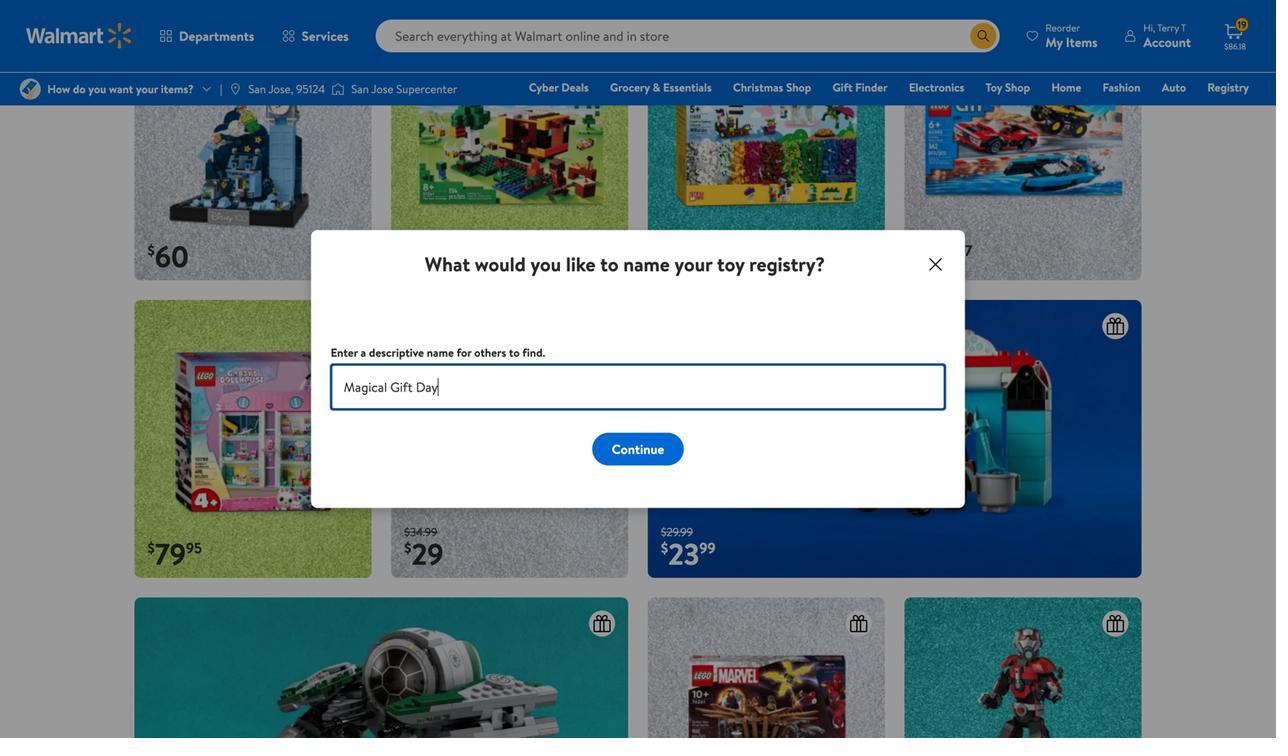 Task type: describe. For each thing, give the bounding box(es) containing it.
registry
[[1208, 79, 1249, 95]]

Search search field
[[376, 20, 1000, 52]]

0 horizontal spatial name
[[427, 345, 454, 361]]

$29.99
[[661, 524, 693, 540]]

lego disney peter pan & wendy's flight over london 43232 never-grow-up building set, disney's 100th anniversary toy celebrates childhood imaginations, great disney gift for kids 10-12 years old image
[[135, 2, 372, 280]]

lego duplo | disney lightning mcqueen & mater's car wash fun 10996, toddler toy with two buildable cars, educational stem toy for the holidays image
[[648, 300, 1142, 578]]

29 97
[[925, 236, 973, 277]]

cyber
[[529, 79, 559, 95]]

99 inside 19 99
[[438, 240, 455, 261]]

continue
[[612, 440, 664, 458]]

your
[[675, 251, 713, 278]]

close dialog image
[[926, 255, 946, 274]]

$ inside $29.99 $ 23 99
[[661, 538, 668, 558]]

essentials
[[663, 79, 712, 95]]

$86.18
[[1225, 41, 1246, 52]]

$ inside $ 79 95
[[148, 538, 155, 558]]

toy shop link
[[979, 78, 1038, 96]]

finder
[[855, 79, 888, 95]]

auto
[[1162, 79, 1186, 95]]

$34.99
[[404, 524, 438, 540]]

19 99
[[412, 236, 455, 277]]

Enter a descriptive name for others to find. text field
[[331, 364, 946, 410]]

23
[[668, 533, 700, 574]]

for
[[457, 345, 472, 361]]

christmas shop link
[[726, 78, 819, 96]]

one
[[1124, 102, 1149, 118]]

lego classic creative fantasy universe set 11033, building adventure for imaginative play with unicorn toy, castle, dragon and pirate ship builds, gift idea for kids ages 5 plus image
[[648, 2, 885, 280]]

gift
[[833, 79, 853, 95]]

$34.99 $ 29
[[404, 524, 444, 574]]

gift finder
[[833, 79, 888, 95]]

registry link
[[1200, 78, 1257, 96]]

walmart+ link
[[1193, 101, 1257, 119]]

you
[[531, 251, 561, 278]]

79
[[155, 533, 186, 574]]

shop for christmas shop
[[786, 79, 811, 95]]

debit
[[1151, 102, 1179, 118]]

50
[[668, 236, 702, 277]]

christmas
[[733, 79, 784, 95]]

shop for toy shop
[[1005, 79, 1030, 95]]

lego marvel ant-man construction figure 76256 marvel toy action figure for boys and girls image
[[905, 598, 1142, 738]]

fashion
[[1103, 79, 1141, 95]]

deals
[[562, 79, 589, 95]]

toy
[[986, 79, 1002, 95]]

gift finder link
[[825, 78, 895, 96]]

walmart+
[[1201, 102, 1249, 118]]

electronics link
[[902, 78, 972, 96]]

29 inside $34.99 $ 29
[[412, 533, 444, 574]]

registry one debit
[[1124, 79, 1249, 118]]

cyber deals
[[529, 79, 589, 95]]

electronics
[[909, 79, 965, 95]]

registry?
[[749, 251, 825, 278]]

50 link
[[648, 2, 885, 280]]

1 vertical spatial to
[[509, 345, 520, 361]]

cyber deals link
[[522, 78, 596, 96]]

continue button
[[592, 433, 684, 466]]

enter a descriptive name for others to find.
[[331, 345, 545, 361]]

grocery
[[610, 79, 650, 95]]

1 horizontal spatial to
[[600, 251, 619, 278]]

97
[[957, 240, 973, 261]]

toy shop
[[986, 79, 1030, 95]]

$ inside $34.99 $ 29
[[404, 538, 412, 558]]

99 inside $29.99 $ 23 99
[[700, 538, 716, 558]]

walmart image
[[26, 23, 132, 49]]

one debit link
[[1117, 101, 1187, 119]]

christmas shop
[[733, 79, 811, 95]]



Task type: locate. For each thing, give the bounding box(es) containing it.
99 left would
[[438, 240, 455, 261]]

to right like
[[600, 251, 619, 278]]

Walmart Site-Wide search field
[[376, 20, 1000, 52]]

$
[[148, 240, 155, 261], [148, 538, 155, 558], [404, 538, 412, 558], [661, 538, 668, 558]]

shop right toy
[[1005, 79, 1030, 95]]

home
[[1052, 79, 1082, 95]]

1 vertical spatial 99
[[700, 538, 716, 558]]

lego city combo race pack 60395 toy car building set, includes a sports car, suv, speedboat and 3 minifigures, fun christmas toy for 6 year old boys, girls and fans of the lego 2kdrive video game image
[[905, 2, 1142, 280]]

lego star wars: the clone wars yoda's jedi starfighter 75360 star wars collectible for kids featuring master yoda figure with lightsaber toy, birthday gift for 8 year olds or any fan of the clone wars image
[[135, 598, 628, 738]]

0 vertical spatial 99
[[438, 240, 455, 261]]

home link
[[1044, 78, 1089, 96]]

1 horizontal spatial 19
[[1238, 18, 1247, 32]]

like
[[566, 251, 596, 278]]

fashion link
[[1096, 78, 1148, 96]]

0 horizontal spatial shop
[[786, 79, 811, 95]]

to
[[600, 251, 619, 278], [509, 345, 520, 361]]

$ 79 95
[[148, 533, 202, 574]]

what
[[425, 251, 470, 278]]

1 horizontal spatial name
[[623, 251, 670, 278]]

would
[[475, 251, 526, 278]]

0 vertical spatial 19
[[1238, 18, 1247, 32]]

auto link
[[1155, 78, 1194, 96]]

name left the for
[[427, 345, 454, 361]]

19 up $86.18 at the top of the page
[[1238, 18, 1247, 32]]

1 vertical spatial 29
[[412, 533, 444, 574]]

1 vertical spatial 19
[[412, 236, 438, 277]]

others
[[474, 345, 506, 361]]

shop
[[786, 79, 811, 95], [1005, 79, 1030, 95]]

2 shop from the left
[[1005, 79, 1030, 95]]

descriptive
[[369, 345, 424, 361]]

19 left would
[[412, 236, 438, 277]]

name left your
[[623, 251, 670, 278]]

1 vertical spatial name
[[427, 345, 454, 361]]

toy
[[717, 251, 745, 278]]

0 vertical spatial name
[[623, 251, 670, 278]]

$ inside $ 60
[[148, 240, 155, 261]]

19 for 19
[[1238, 18, 1247, 32]]

1 shop from the left
[[786, 79, 811, 95]]

grocery & essentials
[[610, 79, 712, 95]]

19 for 19 99
[[412, 236, 438, 277]]

shop right christmas
[[786, 79, 811, 95]]

60
[[155, 236, 189, 277]]

grocery & essentials link
[[603, 78, 719, 96]]

99 right $29.99
[[700, 538, 716, 558]]

1 horizontal spatial 29
[[925, 236, 957, 277]]

0 horizontal spatial 19
[[412, 236, 438, 277]]

1 horizontal spatial shop
[[1005, 79, 1030, 95]]

lego minecraft the bee cottage 21241 building set - construction toy with buildable house, farm, baby zombie, and animal figures, game inspired birthday gift idea for boys and girls ages 8+ image
[[391, 2, 628, 280]]

$ 60
[[148, 236, 189, 277]]

0 vertical spatial 29
[[925, 236, 957, 277]]

find.
[[523, 345, 545, 361]]

&
[[653, 79, 661, 95]]

shop inside 'link'
[[1005, 79, 1030, 95]]

enter
[[331, 345, 358, 361]]

29
[[925, 236, 957, 277], [412, 533, 444, 574]]

a
[[361, 345, 366, 361]]

to left the find.
[[509, 345, 520, 361]]

lego gabby's dollhouse 10788 building toy set, an 8-room playhouse with authentic details and popular characters from the show, including gabby, pandy paws, cakey and mercat, gift for kids ages 4+ image
[[135, 300, 372, 578]]

what would you like to name your toy registry? dialog
[[311, 230, 965, 508]]

0 horizontal spatial 99
[[438, 240, 455, 261]]

1 horizontal spatial 99
[[700, 538, 716, 558]]

99
[[438, 240, 455, 261], [700, 538, 716, 558]]

lego speed champions mclaren solus gt & mclaren f1 lm 76918 , featuring 2 iconic race car toys, hypercar model building kit, collectible 2023 set, great kid-friendly gift for boys and girls ages 9+ image
[[391, 300, 628, 578]]

name
[[623, 251, 670, 278], [427, 345, 454, 361]]

$29.99 $ 23 99
[[661, 524, 716, 574]]

0 horizontal spatial to
[[509, 345, 520, 361]]

what would you like to name your toy registry?
[[425, 251, 825, 278]]

19
[[1238, 18, 1247, 32], [412, 236, 438, 277]]

0 vertical spatial to
[[600, 251, 619, 278]]

0 horizontal spatial 29
[[412, 533, 444, 574]]

95
[[186, 538, 202, 558]]

lego marvel spider-man final battle 76261 building toy set, marvel collectible based on the climax of the spider-man: no way home movie, multiverse marvel spider-man toy for christmas image
[[648, 598, 885, 738]]



Task type: vqa. For each thing, say whether or not it's contained in the screenshot.
sgin
no



